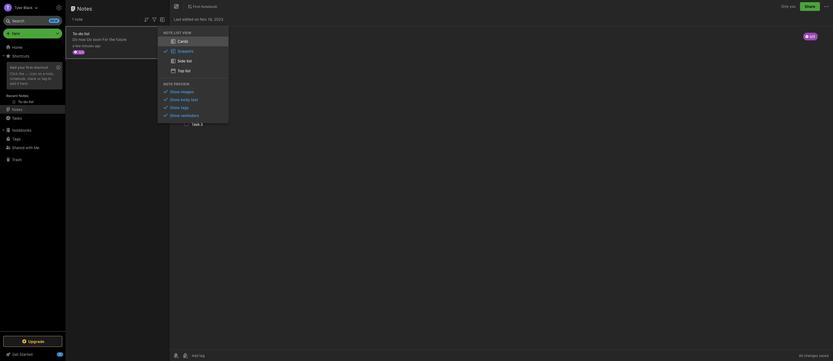 Task type: describe. For each thing, give the bounding box(es) containing it.
...
[[25, 71, 29, 76]]

list for top list
[[185, 68, 191, 73]]

all
[[799, 354, 803, 358]]

View options field
[[158, 16, 166, 23]]

notebook,
[[10, 76, 26, 81]]

here.
[[20, 81, 29, 86]]

last edited on nov 14, 2023
[[174, 17, 223, 21]]

first notebook
[[193, 4, 217, 9]]

recent notes
[[6, 94, 29, 98]]

new
[[12, 31, 20, 36]]

to-do list
[[73, 31, 90, 36]]

add filters image
[[151, 16, 158, 23]]

icon on a note, notebook, stack or tag to add it here.
[[10, 71, 54, 86]]

shortcut
[[34, 65, 48, 70]]

to-
[[73, 31, 79, 36]]

trash link
[[0, 155, 65, 164]]

black
[[24, 5, 33, 10]]

note
[[75, 17, 83, 22]]

text
[[191, 97, 198, 102]]

expand note image
[[173, 3, 180, 10]]

reminders
[[181, 113, 199, 118]]

list
[[174, 31, 181, 35]]

get
[[12, 352, 19, 357]]

upgrade
[[28, 339, 44, 344]]

tags
[[181, 105, 189, 110]]

first notebook button
[[186, 3, 219, 10]]

More actions field
[[823, 2, 830, 11]]

add a reminder image
[[173, 353, 179, 359]]

view
[[182, 31, 191, 35]]

on inside icon on a note, notebook, stack or tag to add it here.
[[38, 71, 42, 76]]

Add tag field
[[191, 353, 232, 358]]

do
[[79, 31, 83, 36]]

2023
[[214, 17, 223, 21]]

preview
[[174, 82, 190, 86]]

cards menu item
[[158, 37, 228, 46]]

show tags link
[[158, 104, 228, 112]]

now
[[79, 37, 86, 42]]

click
[[10, 71, 18, 76]]

trash
[[12, 157, 22, 162]]

share
[[805, 4, 816, 9]]

Account field
[[0, 2, 38, 13]]

share button
[[800, 2, 820, 11]]

note for note list view
[[163, 31, 173, 35]]

do now do soon for the future
[[73, 37, 127, 42]]

or
[[37, 76, 41, 81]]

tree containing home
[[0, 43, 65, 331]]

snippets
[[178, 49, 194, 53]]

started
[[20, 352, 33, 357]]

1
[[72, 17, 74, 22]]

for
[[102, 37, 108, 42]]

tag
[[42, 76, 47, 81]]

show tags
[[170, 105, 189, 110]]

1 note
[[72, 17, 83, 22]]

shared with me link
[[0, 143, 65, 152]]

snippets link
[[158, 46, 228, 56]]

nov
[[200, 17, 207, 21]]

show for show tags
[[170, 105, 180, 110]]

group containing add your first shortcut
[[0, 60, 65, 107]]

me
[[34, 145, 39, 150]]

top list
[[178, 68, 191, 73]]

tags
[[12, 137, 21, 141]]

ago
[[95, 44, 101, 48]]

all changes saved
[[799, 354, 829, 358]]

more actions image
[[823, 3, 830, 10]]

only you
[[781, 4, 796, 9]]

a inside icon on a note, notebook, stack or tag to add it here.
[[43, 71, 45, 76]]

side
[[178, 59, 186, 63]]

list for side list
[[187, 59, 192, 63]]

your
[[18, 65, 25, 70]]

with
[[26, 145, 33, 150]]

dropdown list menu containing cards
[[158, 37, 228, 76]]

tyler
[[14, 5, 23, 10]]



Task type: locate. For each thing, give the bounding box(es) containing it.
click to collapse image
[[63, 351, 68, 358]]

show left tags
[[170, 105, 180, 110]]

shortcuts
[[12, 54, 29, 58]]

0 vertical spatial list
[[84, 31, 90, 36]]

notes up the note
[[77, 5, 92, 12]]

0 vertical spatial on
[[194, 17, 199, 21]]

list right do
[[84, 31, 90, 36]]

do
[[73, 37, 78, 42], [87, 37, 92, 42]]

list inside "link"
[[187, 59, 192, 63]]

dropdown list menu
[[158, 37, 228, 76], [158, 88, 228, 119]]

1 vertical spatial dropdown list menu
[[158, 88, 228, 119]]

list
[[84, 31, 90, 36], [187, 59, 192, 63], [185, 68, 191, 73]]

0 vertical spatial dropdown list menu
[[158, 37, 228, 76]]

do down to-
[[73, 37, 78, 42]]

notes right recent
[[19, 94, 29, 98]]

dropdown list menu containing show images
[[158, 88, 228, 119]]

show down note preview
[[170, 89, 180, 94]]

show reminders link
[[158, 112, 228, 119]]

body
[[181, 97, 190, 102]]

0 vertical spatial note
[[163, 31, 173, 35]]

1 vertical spatial notes
[[19, 94, 29, 98]]

Add filters field
[[151, 16, 158, 23]]

notebook
[[201, 4, 217, 9]]

tasks
[[12, 116, 22, 120]]

show reminders
[[170, 113, 199, 118]]

tags button
[[0, 135, 65, 143]]

show images
[[170, 89, 194, 94]]

show down show tags
[[170, 113, 180, 118]]

note for note preview
[[163, 82, 173, 86]]

show for show images
[[170, 89, 180, 94]]

2 note from the top
[[163, 82, 173, 86]]

0 horizontal spatial on
[[38, 71, 42, 76]]

notebooks link
[[0, 126, 65, 135]]

3 show from the top
[[170, 105, 180, 110]]

the left ...
[[19, 71, 24, 76]]

stack
[[27, 76, 36, 81]]

Help and Learning task checklist field
[[0, 350, 65, 359]]

on
[[194, 17, 199, 21], [38, 71, 42, 76]]

Note Editor text field
[[169, 26, 833, 350]]

on up or
[[38, 71, 42, 76]]

it
[[17, 81, 19, 86]]

on left nov
[[194, 17, 199, 21]]

a
[[73, 44, 74, 48], [43, 71, 45, 76]]

shared with me
[[12, 145, 39, 150]]

1 note from the top
[[163, 31, 173, 35]]

show body text link
[[158, 96, 228, 104]]

1 vertical spatial a
[[43, 71, 45, 76]]

home
[[12, 45, 22, 50]]

add
[[10, 81, 16, 86]]

0 horizontal spatial a
[[43, 71, 45, 76]]

top list link
[[158, 66, 228, 76]]

note list view
[[163, 31, 191, 35]]

recent
[[6, 94, 18, 98]]

1 vertical spatial list
[[187, 59, 192, 63]]

1 vertical spatial on
[[38, 71, 42, 76]]

settings image
[[56, 4, 62, 11]]

show for show reminders
[[170, 113, 180, 118]]

14,
[[208, 17, 213, 21]]

upgrade button
[[3, 336, 62, 347]]

1 vertical spatial the
[[19, 71, 24, 76]]

0 vertical spatial the
[[109, 37, 115, 42]]

0/3
[[79, 50, 84, 54]]

note window element
[[169, 0, 833, 361]]

shortcuts button
[[0, 52, 65, 60]]

add tag image
[[182, 353, 189, 359]]

future
[[116, 37, 127, 42]]

2 vertical spatial list
[[185, 68, 191, 73]]

you
[[790, 4, 796, 9]]

add
[[10, 65, 17, 70]]

edited
[[182, 17, 193, 21]]

a few minutes ago
[[73, 44, 101, 48]]

on inside note window element
[[194, 17, 199, 21]]

home link
[[0, 43, 65, 52]]

2 dropdown list menu from the top
[[158, 88, 228, 119]]

Sort options field
[[143, 16, 150, 23]]

the right for
[[109, 37, 115, 42]]

new
[[50, 19, 58, 22]]

1 do from the left
[[73, 37, 78, 42]]

only
[[781, 4, 789, 9]]

1 dropdown list menu from the top
[[158, 37, 228, 76]]

show images link
[[158, 88, 228, 96]]

tree
[[0, 43, 65, 331]]

4 show from the top
[[170, 113, 180, 118]]

the inside group
[[19, 71, 24, 76]]

show for show body text
[[170, 97, 180, 102]]

2 do from the left
[[87, 37, 92, 42]]

cards
[[178, 39, 188, 44]]

to
[[48, 76, 51, 81]]

1 horizontal spatial the
[[109, 37, 115, 42]]

note left list
[[163, 31, 173, 35]]

1 vertical spatial note
[[163, 82, 173, 86]]

first
[[26, 65, 33, 70]]

few
[[75, 44, 81, 48]]

show body text
[[170, 97, 198, 102]]

notes up tasks
[[12, 107, 22, 112]]

show
[[170, 89, 180, 94], [170, 97, 180, 102], [170, 105, 180, 110], [170, 113, 180, 118]]

a up tag
[[43, 71, 45, 76]]

0 horizontal spatial the
[[19, 71, 24, 76]]

tyler black
[[14, 5, 33, 10]]

click the ...
[[10, 71, 29, 76]]

show up show tags
[[170, 97, 180, 102]]

0 vertical spatial a
[[73, 44, 74, 48]]

1 horizontal spatial on
[[194, 17, 199, 21]]

shared
[[12, 145, 24, 150]]

expand notebooks image
[[1, 128, 6, 132]]

1 horizontal spatial a
[[73, 44, 74, 48]]

tasks button
[[0, 114, 65, 123]]

changes
[[804, 354, 818, 358]]

Search text field
[[7, 16, 58, 26]]

saved
[[819, 354, 829, 358]]

first
[[193, 4, 200, 9]]

group
[[0, 60, 65, 107]]

2 show from the top
[[170, 97, 180, 102]]

2 vertical spatial notes
[[12, 107, 22, 112]]

1 show from the top
[[170, 89, 180, 94]]

1 horizontal spatial do
[[87, 37, 92, 42]]

note left preview
[[163, 82, 173, 86]]

a left few
[[73, 44, 74, 48]]

icon
[[30, 71, 37, 76]]

images
[[181, 89, 194, 94]]

new button
[[3, 29, 62, 38]]

7
[[59, 353, 61, 356]]

0 horizontal spatial do
[[73, 37, 78, 42]]

note,
[[46, 71, 54, 76]]

note preview
[[163, 82, 190, 86]]

note
[[163, 31, 173, 35], [163, 82, 173, 86]]

side list
[[178, 59, 192, 63]]

top
[[178, 68, 184, 73]]

the
[[109, 37, 115, 42], [19, 71, 24, 76]]

last
[[174, 17, 181, 21]]

notes link
[[0, 105, 65, 114]]

list right side
[[187, 59, 192, 63]]

list right the top
[[185, 68, 191, 73]]

minutes
[[82, 44, 94, 48]]

cards link
[[158, 37, 228, 46]]

0 vertical spatial notes
[[77, 5, 92, 12]]

new search field
[[7, 16, 59, 26]]

notes
[[77, 5, 92, 12], [19, 94, 29, 98], [12, 107, 22, 112]]

do up minutes
[[87, 37, 92, 42]]

notebooks
[[12, 128, 31, 132]]



Task type: vqa. For each thing, say whether or not it's contained in the screenshot.
tab list
no



